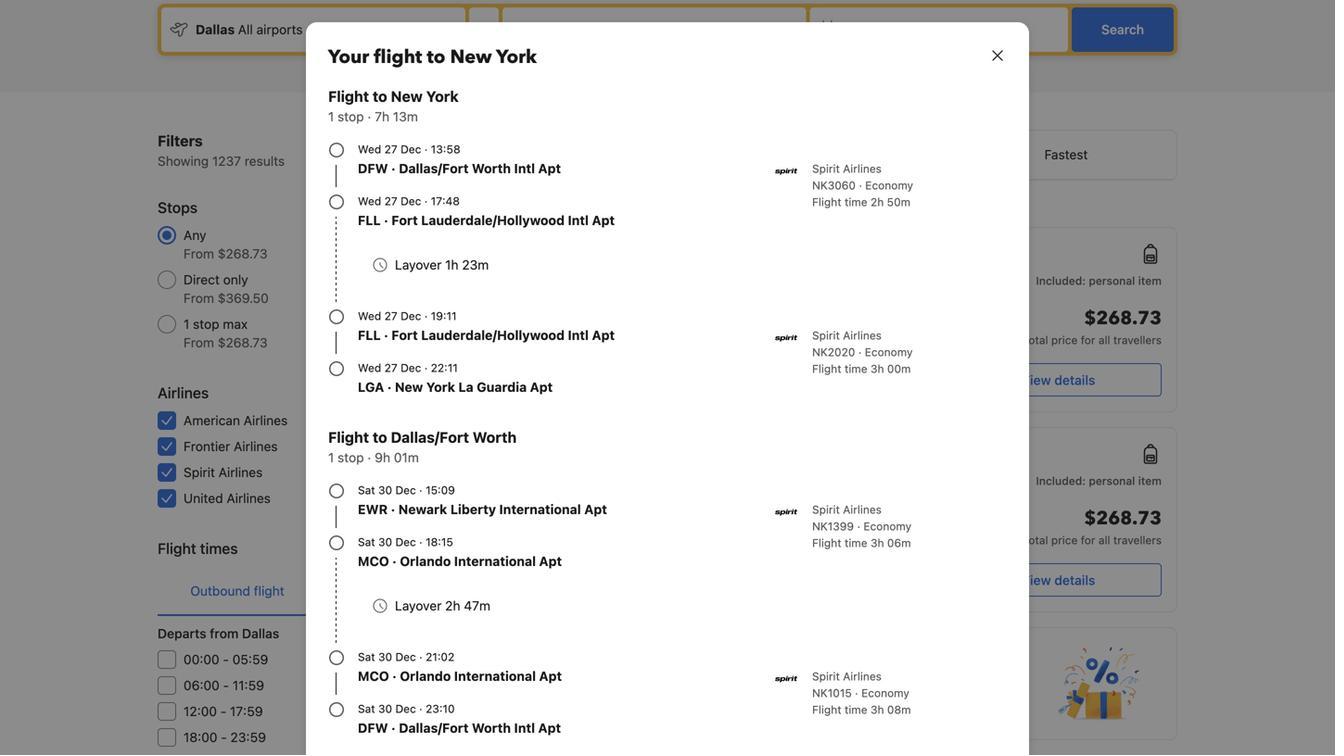 Task type: locate. For each thing, give the bounding box(es) containing it.
2 included: from the top
[[1036, 475, 1086, 488]]

0 vertical spatial 15:09
[[589, 330, 630, 347]]

$268.73 inside the "1 stop max from $268.73"
[[218, 335, 268, 351]]

4 27 from the top
[[385, 362, 398, 375]]

0 vertical spatial travellers
[[1114, 334, 1162, 347]]

flight inside your flight to new york dialog
[[374, 45, 422, 70]]

economy up 08m
[[862, 687, 910, 700]]

fastest tab list
[[515, 131, 1177, 181]]

1 vertical spatial 23:10
[[426, 703, 455, 716]]

0 vertical spatial mco
[[358, 554, 389, 569]]

3 3h from the top
[[871, 704, 884, 717]]

spirit inside spirit airlines nk3060 · economy flight time 2h 50m
[[812, 162, 840, 175]]

3 27 from the top
[[385, 310, 398, 323]]

0 vertical spatial view
[[1022, 373, 1051, 388]]

1 time from the top
[[845, 196, 868, 209]]

time down "nk3060"
[[845, 196, 868, 209]]

506
[[453, 704, 477, 720]]

spirit airlines right liberty
[[530, 498, 599, 511]]

from down any
[[184, 246, 214, 262]]

discount
[[805, 690, 857, 705]]

0 vertical spatial total
[[1023, 334, 1049, 347]]

only up enjoy
[[711, 668, 742, 686]]

0 vertical spatial only
[[223, 272, 248, 288]]

sat for sat 30 dec · 18:15 mco · orlando international apt
[[358, 536, 375, 549]]

international inside sat 30 dec · 18:15 mco · orlando international apt
[[454, 554, 536, 569]]

. inside "dfw . 30 dec"
[[880, 348, 884, 361]]

orlando down 21:02
[[400, 669, 451, 684]]

layover for dallas/fort
[[395, 599, 442, 614]]

2 vertical spatial to
[[373, 429, 387, 447]]

wed for wed 27 dec · 13:58 dfw · dallas/fort worth intl apt
[[358, 143, 381, 156]]

0 vertical spatial dallas/fort
[[399, 161, 469, 176]]

2h inside spirit airlines nk3060 · economy flight time 2h 50m
[[871, 196, 884, 209]]

only inside direct only from $369.50
[[223, 272, 248, 288]]

fort left 1152
[[392, 328, 418, 343]]

flight up dallas
[[254, 584, 284, 599]]

time down nk1399
[[845, 537, 868, 550]]

stop left '7h'
[[338, 109, 364, 124]]

1 horizontal spatial 15:09
[[589, 330, 630, 347]]

tab list containing outbound flight
[[158, 568, 477, 618]]

2 included: personal item from the top
[[1036, 475, 1162, 488]]

spirit airlines up united airlines
[[184, 465, 263, 480]]

flight inside outbound flight button
[[254, 584, 284, 599]]

genius right participating
[[954, 690, 996, 705]]

2 view details from the top
[[1022, 573, 1096, 588]]

0 vertical spatial international
[[499, 502, 581, 518]]

141
[[457, 730, 477, 746]]

3 sat from the top
[[358, 651, 375, 664]]

to inside flight to new york 1 stop · 7h 13m
[[373, 88, 387, 105]]

only inside unlock genius members-only deals once you've booked your flights, enjoy a 10% discount at participating genius properties worldwide.
[[711, 668, 742, 686]]

1 vertical spatial .
[[880, 548, 884, 561]]

30 inside sat 30 dec · 21:02 mco · orlando international apt
[[378, 651, 392, 664]]

fort
[[392, 213, 418, 228], [392, 328, 418, 343]]

only up $369.50
[[223, 272, 248, 288]]

1 total from the top
[[1023, 334, 1049, 347]]

dec inside "dfw . 30 dec"
[[904, 352, 925, 364]]

dfw inside sat 30 dec · 23:10 dfw · dallas/fort worth intl apt
[[358, 721, 388, 736]]

27 left 19:11
[[385, 310, 398, 323]]

0 vertical spatial orlando
[[400, 554, 451, 569]]

1 for from the top
[[1081, 334, 1096, 347]]

27 inside wed 27 dec · 13:58 dfw · dallas/fort worth intl apt
[[385, 143, 398, 156]]

15:09
[[589, 330, 630, 347], [426, 484, 455, 497]]

1 vertical spatial orlando
[[400, 669, 451, 684]]

flight down nk1015
[[812, 704, 842, 717]]

0 vertical spatial spirit airlines image
[[775, 160, 798, 183]]

27 for wed 27 dec · 17:48 fll · fort lauderdale/hollywood intl apt
[[385, 195, 398, 208]]

1 vertical spatial layover
[[395, 599, 442, 614]]

economy up 50m
[[866, 179, 914, 192]]

1 vertical spatial price
[[1052, 534, 1078, 547]]

deals
[[745, 668, 784, 686]]

fort for wed 27 dec · 17:48 fll · fort lauderdale/hollywood intl apt
[[392, 213, 418, 228]]

return flight
[[360, 584, 434, 599]]

1 vertical spatial 15:09
[[426, 484, 455, 497]]

0 vertical spatial to
[[427, 45, 446, 70]]

2 total from the top
[[1023, 534, 1049, 547]]

time inside spirit airlines nk3060 · economy flight time 2h 50m
[[845, 196, 868, 209]]

spirit airlines image left nk2020
[[775, 327, 798, 350]]

flight down lga
[[328, 429, 369, 447]]

27 down '7h'
[[385, 143, 398, 156]]

orlando for sat 30 dec · 21:02 mco · orlando international apt
[[400, 669, 451, 684]]

intl for sat 30 dec · 23:10 dfw · dallas/fort worth intl apt
[[514, 721, 535, 736]]

from
[[184, 246, 214, 262], [184, 291, 214, 306], [184, 335, 214, 351]]

dec up newark
[[396, 484, 416, 497]]

0 vertical spatial lauderdale/hollywood
[[421, 213, 565, 228]]

1 fort from the top
[[392, 213, 418, 228]]

2 travellers from the top
[[1114, 534, 1162, 547]]

international up 47m on the left bottom of the page
[[454, 554, 536, 569]]

27 left the 22:11
[[385, 362, 398, 375]]

0 vertical spatial included:
[[1036, 275, 1086, 288]]

2 fort from the top
[[392, 328, 418, 343]]

1 vertical spatial 2h
[[445, 599, 460, 614]]

1 . from the top
[[880, 348, 884, 361]]

17:48
[[431, 195, 460, 208]]

mco up return
[[358, 554, 389, 569]]

2 for from the top
[[1081, 534, 1096, 547]]

orlando inside sat 30 dec · 21:02 mco · orlando international apt
[[400, 669, 451, 684]]

2 layover from the top
[[395, 599, 442, 614]]

2 item from the top
[[1139, 475, 1162, 488]]

1 vertical spatial dallas/fort
[[391, 429, 469, 447]]

mco
[[358, 554, 389, 569], [358, 669, 389, 684]]

worth inside sat 30 dec · 23:10 dfw · dallas/fort worth intl apt
[[472, 721, 511, 736]]

for for 1st view details button from the top
[[1081, 334, 1096, 347]]

1 vertical spatial international
[[454, 554, 536, 569]]

layover 2h 47m
[[395, 599, 491, 614]]

times
[[200, 540, 238, 558]]

details
[[1055, 373, 1096, 388], [1055, 573, 1096, 588]]

economy for fort lauderdale/hollywood intl apt
[[865, 346, 913, 359]]

9h 01m
[[737, 329, 776, 342]]

to inside flight to dallas/fort worth 1 stop · 9h 01m
[[373, 429, 387, 447]]

2 spirit airlines image from the top
[[775, 327, 798, 350]]

fort inside wed 27 dec · 17:48 fll · fort lauderdale/hollywood intl apt
[[392, 213, 418, 228]]

dfw inside "dfw . 30 dec"
[[852, 352, 877, 364]]

30 for sat 30 dec · 15:09 ewr · newark liberty international apt
[[378, 484, 392, 497]]

wed inside wed 27 dec · 13:58 dfw · dallas/fort worth intl apt
[[358, 143, 381, 156]]

flight down nk2020
[[812, 363, 842, 376]]

1 wed from the top
[[358, 143, 381, 156]]

01m inside flight to dallas/fort worth 1 stop · 9h 01m
[[394, 450, 419, 466]]

0 vertical spatial 01m
[[754, 329, 776, 342]]

0 vertical spatial view details button
[[955, 364, 1162, 397]]

dec for sat 30 dec · 18:15 mco · orlando international apt
[[396, 536, 416, 549]]

dec left 18:15
[[396, 536, 416, 549]]

1 vertical spatial $268.73 total price for all travellers
[[1023, 506, 1162, 547]]

1 vertical spatial all
[[1099, 534, 1111, 547]]

1 horizontal spatial only
[[711, 668, 742, 686]]

dfw for sat 30 dec · 23:10 dfw · dallas/fort worth intl apt
[[358, 721, 388, 736]]

spirit up nk1015
[[812, 671, 840, 684]]

1 view details from the top
[[1022, 373, 1096, 388]]

nk3060
[[812, 179, 856, 192]]

1 from from the top
[[184, 246, 214, 262]]

economy inside spirit airlines nk3060 · economy flight time 2h 50m
[[866, 179, 914, 192]]

3h for york
[[871, 363, 884, 376]]

0 horizontal spatial 01m
[[394, 450, 419, 466]]

3h left 08m
[[871, 704, 884, 717]]

flight inside 'return flight' button
[[403, 584, 434, 599]]

2 personal from the top
[[1089, 475, 1136, 488]]

4 wed from the top
[[358, 362, 381, 375]]

0 vertical spatial .
[[880, 348, 884, 361]]

intl for wed 27 dec · 19:11 fll · fort lauderdale/hollywood intl apt
[[568, 328, 589, 343]]

1 orlando from the top
[[400, 554, 451, 569]]

time inside 'spirit airlines nk1399 · economy flight time 3h 06m'
[[845, 537, 868, 550]]

- right 18:00
[[221, 730, 227, 746]]

dallas/fort inside wed 27 dec · 13:58 dfw · dallas/fort worth intl apt
[[399, 161, 469, 176]]

york inside wed 27 dec · 22:11 lga · new york la guardia apt
[[426, 380, 455, 395]]

3 from from the top
[[184, 335, 214, 351]]

0 vertical spatial 3h
[[871, 363, 884, 376]]

worth down guardia
[[473, 429, 517, 447]]

flight inside flight to new york 1 stop · 7h 13m
[[328, 88, 369, 105]]

wed inside wed 27 dec · 19:11 fll · fort lauderdale/hollywood intl apt
[[358, 310, 381, 323]]

0 vertical spatial 23:10
[[884, 530, 925, 548]]

- left 17:59
[[221, 704, 227, 720]]

genius image
[[1058, 647, 1140, 722]]

1 vertical spatial 3h
[[871, 537, 884, 550]]

mco for sat 30 dec · 21:02 mco · orlando international apt
[[358, 669, 389, 684]]

to
[[427, 45, 446, 70], [373, 88, 387, 105], [373, 429, 387, 447]]

sat for sat 30 dec · 23:10 dfw · dallas/fort worth intl apt
[[358, 703, 375, 716]]

dfw inside wed 27 dec · 13:58 dfw · dallas/fort worth intl apt
[[358, 161, 388, 176]]

time for orlando international apt
[[845, 704, 868, 717]]

30 right nk2020
[[887, 352, 901, 364]]

dec left 17:48
[[401, 195, 421, 208]]

dec left 506
[[396, 703, 416, 716]]

0 vertical spatial dfw
[[358, 161, 388, 176]]

2 time from the top
[[845, 363, 868, 376]]

1 horizontal spatial 9h
[[737, 329, 751, 342]]

. left 06m
[[880, 548, 884, 561]]

30 inside sat 30 dec · 18:15 mco · orlando international apt
[[378, 536, 392, 549]]

2 details from the top
[[1055, 573, 1096, 588]]

international for sat 30 dec · 21:02 mco · orlando international apt
[[454, 669, 536, 684]]

2 $268.73 total price for all travellers from the top
[[1023, 506, 1162, 547]]

$268.73
[[218, 246, 268, 262], [1085, 306, 1162, 332], [218, 335, 268, 351], [1085, 506, 1162, 532]]

economy inside 'spirit airlines nk1399 · economy flight time 3h 06m'
[[864, 520, 912, 533]]

4 sat from the top
[[358, 703, 375, 716]]

2 . from the top
[[880, 548, 884, 561]]

· inside 'spirit airlines nk1399 · economy flight time 3h 06m'
[[857, 520, 861, 533]]

sat 30 dec · 23:10 dfw · dallas/fort worth intl apt
[[358, 703, 561, 736]]

stop left max
[[193, 317, 219, 332]]

all
[[1099, 334, 1111, 347], [1099, 534, 1111, 547]]

to for dallas/fort
[[373, 429, 387, 447]]

1 vertical spatial dfw
[[852, 352, 877, 364]]

0 vertical spatial genius
[[583, 668, 633, 686]]

time for dallas/fort worth intl apt
[[845, 196, 868, 209]]

worth up wed 27 dec · 17:48 fll · fort lauderdale/hollywood intl apt
[[472, 161, 511, 176]]

spirit airlines image left "nk3060"
[[775, 160, 798, 183]]

- for 00:00
[[223, 652, 229, 668]]

1 vertical spatial personal
[[1089, 475, 1136, 488]]

- right 00:00
[[223, 652, 229, 668]]

2h left 47m on the left bottom of the page
[[445, 599, 460, 614]]

2 vertical spatial 1
[[328, 450, 334, 466]]

orlando
[[400, 554, 451, 569], [400, 669, 451, 684]]

dec inside wed 27 dec · 13:58 dfw · dallas/fort worth intl apt
[[401, 143, 421, 156]]

0 vertical spatial fll
[[358, 213, 381, 228]]

2 vertical spatial stop
[[338, 450, 364, 466]]

wed inside wed 27 dec · 22:11 lga · new york la guardia apt
[[358, 362, 381, 375]]

dec for sat 30 dec · 21:02 mco · orlando international apt
[[396, 651, 416, 664]]

view
[[1022, 373, 1051, 388], [1022, 573, 1051, 588]]

newark
[[399, 502, 447, 518]]

0 vertical spatial details
[[1055, 373, 1096, 388]]

3h
[[871, 363, 884, 376], [871, 537, 884, 550], [871, 704, 884, 717]]

spirit up united
[[184, 465, 215, 480]]

· inside flight to new york 1 stop · 7h 13m
[[368, 109, 371, 124]]

international right liberty
[[499, 502, 581, 518]]

from down direct only from $369.50 at the top left of page
[[184, 335, 214, 351]]

30 left 506
[[378, 703, 392, 716]]

3 time from the top
[[845, 537, 868, 550]]

dec inside sat 30 dec · 18:15 mco · orlando international apt
[[396, 536, 416, 549]]

international inside sat 30 dec · 21:02 mco · orlando international apt
[[454, 669, 536, 684]]

layover left 1h
[[395, 257, 442, 273]]

dec left 21:02
[[396, 651, 416, 664]]

your
[[328, 45, 369, 70]]

showing
[[158, 153, 209, 169]]

2 27 from the top
[[385, 195, 398, 208]]

economy inside 'spirit airlines nk2020 · economy flight time 3h 00m'
[[865, 346, 913, 359]]

price
[[1052, 334, 1078, 347], [1052, 534, 1078, 547]]

23:10 down 458
[[426, 703, 455, 716]]

flight right return
[[403, 584, 434, 599]]

1 vertical spatial spirit airlines image
[[775, 327, 798, 350]]

$369.50
[[218, 291, 269, 306]]

details for 2nd view details button from the top
[[1055, 573, 1096, 588]]

stop up "ewr" on the bottom
[[338, 450, 364, 466]]

view details
[[1022, 373, 1096, 388], [1022, 573, 1096, 588]]

1 lauderdale/hollywood from the top
[[421, 213, 565, 228]]

3 spirit airlines image from the top
[[775, 502, 798, 524]]

mco inside sat 30 dec · 21:02 mco · orlando international apt
[[358, 669, 389, 684]]

included: personal item for 1st view details button from the top
[[1036, 275, 1162, 288]]

0 horizontal spatial 23:10
[[426, 703, 455, 716]]

new right lga
[[395, 380, 423, 395]]

27
[[385, 143, 398, 156], [385, 195, 398, 208], [385, 310, 398, 323], [385, 362, 398, 375]]

spirit airlines nk1015 · economy flight time 3h 08m
[[812, 671, 911, 717]]

personal
[[1089, 275, 1136, 288], [1089, 475, 1136, 488]]

intl inside wed 27 dec · 19:11 fll · fort lauderdale/hollywood intl apt
[[568, 328, 589, 343]]

1 spirit airlines image from the top
[[775, 160, 798, 183]]

flight for outbound
[[254, 584, 284, 599]]

layover up 21:02
[[395, 599, 442, 614]]

06:00 - 11:59
[[184, 678, 264, 694]]

1 vertical spatial 01m
[[394, 450, 419, 466]]

30 up "ewr" on the bottom
[[378, 484, 392, 497]]

0 horizontal spatial 2h
[[445, 599, 460, 614]]

mco for sat 30 dec · 18:15 mco · orlando international apt
[[358, 554, 389, 569]]

economy inside the spirit airlines nk1015 · economy flight time 3h 08m
[[862, 687, 910, 700]]

1 vertical spatial fll
[[358, 328, 381, 343]]

genius up booked on the left bottom
[[583, 668, 633, 686]]

2 vertical spatial international
[[454, 669, 536, 684]]

1 vertical spatial fort
[[392, 328, 418, 343]]

27 for wed 27 dec · 19:11 fll · fort lauderdale/hollywood intl apt
[[385, 310, 398, 323]]

06m
[[888, 537, 911, 550]]

flight inside 'spirit airlines nk2020 · economy flight time 3h 00m'
[[812, 363, 842, 376]]

dallas/fort down 13:58
[[399, 161, 469, 176]]

liberty
[[451, 502, 496, 518]]

1 vertical spatial view details button
[[955, 564, 1162, 597]]

worth inside wed 27 dec · 13:58 dfw · dallas/fort worth intl apt
[[472, 161, 511, 176]]

outbound flight
[[190, 584, 284, 599]]

search button
[[1072, 7, 1174, 52]]

1 included: personal item from the top
[[1036, 275, 1162, 288]]

30 inside sat 30 dec · 23:10 dfw · dallas/fort worth intl apt
[[378, 703, 392, 716]]

18:15
[[426, 536, 453, 549]]

worldwide.
[[595, 708, 659, 723]]

dec inside wed 27 dec · 22:11 lga · new york la guardia apt
[[401, 362, 421, 375]]

from down direct
[[184, 291, 214, 306]]

once
[[530, 690, 561, 705]]

1 mco from the top
[[358, 554, 389, 569]]

0 vertical spatial fort
[[392, 213, 418, 228]]

lauderdale/hollywood up guardia
[[421, 328, 565, 343]]

1 included: from the top
[[1036, 275, 1086, 288]]

0 vertical spatial 1
[[328, 109, 334, 124]]

flight to new york 1 stop · 7h 13m
[[328, 88, 459, 124]]

lauderdale/hollywood up 23m
[[421, 213, 565, 228]]

dec left 19:11
[[401, 310, 421, 323]]

american airlines
[[184, 413, 288, 428]]

flight up flight to new york 1 stop · 7h 13m
[[374, 45, 422, 70]]

0 vertical spatial layover
[[395, 257, 442, 273]]

wed for wed 27 dec · 19:11 fll · fort lauderdale/hollywood intl apt
[[358, 310, 381, 323]]

apt inside the sat 30 dec · 15:09 ewr · newark liberty international apt
[[584, 502, 607, 518]]

2 wed from the top
[[358, 195, 381, 208]]

0 vertical spatial for
[[1081, 334, 1096, 347]]

0 vertical spatial spirit airlines
[[530, 382, 599, 395]]

1 vertical spatial mco
[[358, 669, 389, 684]]

economy for newark liberty international apt
[[864, 520, 912, 533]]

3h left 06m
[[871, 537, 884, 550]]

spirit up "nk3060"
[[812, 162, 840, 175]]

0 vertical spatial from
[[184, 246, 214, 262]]

from inside the "1 stop max from $268.73"
[[184, 335, 214, 351]]

worth down 506
[[472, 721, 511, 736]]

economy up 06m
[[864, 520, 912, 533]]

1 vertical spatial included:
[[1036, 475, 1086, 488]]

-
[[223, 652, 229, 668], [223, 678, 229, 694], [221, 704, 227, 720], [221, 730, 227, 746]]

2 vertical spatial spirit airlines image
[[775, 502, 798, 524]]

wed inside wed 27 dec · 17:48 fll · fort lauderdale/hollywood intl apt
[[358, 195, 381, 208]]

return flight button
[[317, 568, 477, 616]]

0 vertical spatial worth
[[472, 161, 511, 176]]

sat inside sat 30 dec · 23:10 dfw · dallas/fort worth intl apt
[[358, 703, 375, 716]]

1 vertical spatial to
[[373, 88, 387, 105]]

spirit airlines image
[[775, 160, 798, 183], [775, 327, 798, 350], [775, 502, 798, 524]]

27 inside wed 27 dec · 17:48 fll · fort lauderdale/hollywood intl apt
[[385, 195, 398, 208]]

layover for new
[[395, 257, 442, 273]]

fll inside wed 27 dec · 17:48 fll · fort lauderdale/hollywood intl apt
[[358, 213, 381, 228]]

dallas/fort inside sat 30 dec · 23:10 dfw · dallas/fort worth intl apt
[[399, 721, 469, 736]]

intl
[[514, 161, 535, 176], [568, 213, 589, 228], [568, 328, 589, 343], [514, 721, 535, 736]]

30 left 21:02
[[378, 651, 392, 664]]

from inside direct only from $369.50
[[184, 291, 214, 306]]

flight inside flight to dallas/fort worth 1 stop · 9h 01m
[[328, 429, 369, 447]]

2 lauderdale/hollywood from the top
[[421, 328, 565, 343]]

458
[[452, 678, 477, 694]]

dec inside the sat 30 dec · 15:09 ewr · newark liberty international apt
[[396, 484, 416, 497]]

fastest
[[1045, 147, 1088, 162]]

travellers for 2nd view details button from the top
[[1114, 534, 1162, 547]]

2 price from the top
[[1052, 534, 1078, 547]]

1 fll from the top
[[358, 213, 381, 228]]

worth
[[472, 161, 511, 176], [473, 429, 517, 447], [472, 721, 511, 736]]

1 vertical spatial item
[[1139, 475, 1162, 488]]

economy up 00m
[[865, 346, 913, 359]]

departs
[[158, 627, 206, 642]]

international for sat 30 dec · 18:15 mco · orlando international apt
[[454, 554, 536, 569]]

2 from from the top
[[184, 291, 214, 306]]

for for 2nd view details button from the top
[[1081, 534, 1096, 547]]

fort inside wed 27 dec · 19:11 fll · fort lauderdale/hollywood intl apt
[[392, 328, 418, 343]]

0 vertical spatial item
[[1139, 275, 1162, 288]]

2 vertical spatial york
[[426, 380, 455, 395]]

total
[[1023, 334, 1049, 347], [1023, 534, 1049, 547]]

flight down "nk3060"
[[812, 196, 842, 209]]

2 3h from the top
[[871, 537, 884, 550]]

dec for wed 27 dec · 19:11 fll · fort lauderdale/hollywood intl apt
[[401, 310, 421, 323]]

dallas/fort down 506
[[399, 721, 469, 736]]

1 all from the top
[[1099, 334, 1111, 347]]

mco down return
[[358, 669, 389, 684]]

1 vertical spatial included: personal item
[[1036, 475, 1162, 488]]

27 for wed 27 dec · 13:58 dfw · dallas/fort worth intl apt
[[385, 143, 398, 156]]

international
[[499, 502, 581, 518], [454, 554, 536, 569], [454, 669, 536, 684]]

dec for sat 30 dec · 23:10 dfw · dallas/fort worth intl apt
[[396, 703, 416, 716]]

new up 13m
[[391, 88, 423, 105]]

time for fort lauderdale/hollywood intl apt
[[845, 363, 868, 376]]

details for 1st view details button from the top
[[1055, 373, 1096, 388]]

airlines inside 'spirit airlines nk1399 · economy flight time 3h 06m'
[[843, 504, 882, 517]]

orlando for sat 30 dec · 18:15 mco · orlando international apt
[[400, 554, 451, 569]]

23:10 right nk1399
[[884, 530, 925, 548]]

2 vertical spatial 3h
[[871, 704, 884, 717]]

apt inside sat 30 dec · 21:02 mco · orlando international apt
[[539, 669, 562, 684]]

new
[[450, 45, 492, 70], [391, 88, 423, 105], [395, 380, 423, 395]]

23:10 inside sat 30 dec · 23:10 dfw · dallas/fort worth intl apt
[[426, 703, 455, 716]]

1 inside the "1 stop max from $268.73"
[[184, 317, 190, 332]]

27 left 17:48
[[385, 195, 398, 208]]

fll for wed 27 dec · 17:48 fll · fort lauderdale/hollywood intl apt
[[358, 213, 381, 228]]

1 vertical spatial view
[[1022, 573, 1051, 588]]

only
[[223, 272, 248, 288], [711, 668, 742, 686]]

spirit up nk1399
[[812, 504, 840, 517]]

intl inside wed 27 dec · 17:48 fll · fort lauderdale/hollywood intl apt
[[568, 213, 589, 228]]

1 vertical spatial only
[[711, 668, 742, 686]]

sat inside the sat 30 dec · 15:09 ewr · newark liberty international apt
[[358, 484, 375, 497]]

30 inside the sat 30 dec · 15:09 ewr · newark liberty international apt
[[378, 484, 392, 497]]

to down lga
[[373, 429, 387, 447]]

1 vertical spatial total
[[1023, 534, 1049, 547]]

flight down your
[[328, 88, 369, 105]]

1 vertical spatial details
[[1055, 573, 1096, 588]]

layover
[[395, 257, 442, 273], [395, 599, 442, 614]]

flight down nk1399
[[812, 537, 842, 550]]

2h left 50m
[[871, 196, 884, 209]]

2 orlando from the top
[[400, 669, 451, 684]]

spirit airlines image left nk1399
[[775, 502, 798, 524]]

1 sat from the top
[[358, 484, 375, 497]]

0 vertical spatial personal
[[1089, 275, 1136, 288]]

to up '7h'
[[373, 88, 387, 105]]

2 fll from the top
[[358, 328, 381, 343]]

1 vertical spatial 9h
[[375, 450, 390, 466]]

unlock genius members-only deals once you've booked your flights, enjoy a 10% discount at participating genius properties worldwide.
[[530, 668, 996, 723]]

1 vertical spatial worth
[[473, 429, 517, 447]]

2 mco from the top
[[358, 669, 389, 684]]

worth for sat 30 dec · 23:10 dfw · dallas/fort worth intl apt
[[472, 721, 511, 736]]

economy
[[866, 179, 914, 192], [865, 346, 913, 359], [864, 520, 912, 533], [862, 687, 910, 700]]

2 view from the top
[[1022, 573, 1051, 588]]

spirit airlines image for flight to new york
[[775, 160, 798, 183]]

tab list
[[158, 568, 477, 618]]

10%
[[776, 690, 802, 705]]

1 vertical spatial from
[[184, 291, 214, 306]]

1 for flight to dallas/fort worth
[[328, 450, 334, 466]]

1 vertical spatial for
[[1081, 534, 1096, 547]]

dec inside wed 27 dec · 19:11 fll · fort lauderdale/hollywood intl apt
[[401, 310, 421, 323]]

1 travellers from the top
[[1114, 334, 1162, 347]]

fll inside wed 27 dec · 19:11 fll · fort lauderdale/hollywood intl apt
[[358, 328, 381, 343]]

.
[[880, 348, 884, 361], [880, 548, 884, 561]]

1 horizontal spatial 23:10
[[884, 530, 925, 548]]

1 vertical spatial stop
[[193, 317, 219, 332]]

· inside spirit airlines nk3060 · economy flight time 2h 50m
[[859, 179, 862, 192]]

1 vertical spatial view details
[[1022, 573, 1096, 588]]

time inside 'spirit airlines nk2020 · economy flight time 3h 00m'
[[845, 363, 868, 376]]

lauderdale/hollywood inside wed 27 dec · 17:48 fll · fort lauderdale/hollywood intl apt
[[421, 213, 565, 228]]

1 vertical spatial york
[[426, 88, 459, 105]]

1 personal from the top
[[1089, 275, 1136, 288]]

3 wed from the top
[[358, 310, 381, 323]]

to up flight to new york 1 stop · 7h 13m
[[427, 45, 446, 70]]

1 vertical spatial 1
[[184, 317, 190, 332]]

dallas/fort down la
[[391, 429, 469, 447]]

stop for flight to dallas/fort worth
[[338, 450, 364, 466]]

30 down "ewr" on the bottom
[[378, 536, 392, 549]]

dfw for wed 27 dec · 13:58 dfw · dallas/fort worth intl apt
[[358, 161, 388, 176]]

0 horizontal spatial only
[[223, 272, 248, 288]]

lauderdale/hollywood for wed 27 dec · 17:48 fll · fort lauderdale/hollywood intl apt
[[421, 213, 565, 228]]

1 details from the top
[[1055, 373, 1096, 388]]

- for 06:00
[[223, 678, 229, 694]]

0 horizontal spatial 9h
[[375, 450, 390, 466]]

1 vertical spatial travellers
[[1114, 534, 1162, 547]]

0 vertical spatial view details
[[1022, 373, 1096, 388]]

international down 132
[[454, 669, 536, 684]]

12:00 - 17:59
[[184, 704, 263, 720]]

4 time from the top
[[845, 704, 868, 717]]

spirit airlines right guardia
[[530, 382, 599, 395]]

time
[[845, 196, 868, 209], [845, 363, 868, 376], [845, 537, 868, 550], [845, 704, 868, 717]]

lauderdale/hollywood inside wed 27 dec · 19:11 fll · fort lauderdale/hollywood intl apt
[[421, 328, 565, 343]]

international inside the sat 30 dec · 15:09 ewr · newark liberty international apt
[[499, 502, 581, 518]]

1 vertical spatial genius
[[954, 690, 996, 705]]

1 layover from the top
[[395, 257, 442, 273]]

$268.73 total price for all travellers
[[1023, 306, 1162, 347], [1023, 506, 1162, 547]]

dallas/fort for sat 30 dec · 23:10 dfw · dallas/fort worth intl apt
[[399, 721, 469, 736]]

- left 11:59
[[223, 678, 229, 694]]

time down nk1015
[[845, 704, 868, 717]]

airlines inside spirit airlines nk3060 · economy flight time 2h 50m
[[843, 162, 882, 175]]

spirit up nk2020
[[812, 329, 840, 342]]

time for newark liberty international apt
[[845, 537, 868, 550]]

2 sat from the top
[[358, 536, 375, 549]]

lga
[[358, 380, 384, 395]]

1 horizontal spatial 2h
[[871, 196, 884, 209]]

new up flight to new york 1 stop · 7h 13m
[[450, 45, 492, 70]]

intl inside sat 30 dec · 23:10 dfw · dallas/fort worth intl apt
[[514, 721, 535, 736]]

time down nk2020
[[845, 363, 868, 376]]

08m
[[888, 704, 911, 717]]

0 vertical spatial included: personal item
[[1036, 275, 1162, 288]]

properties
[[530, 708, 591, 723]]

1 view details button from the top
[[955, 364, 1162, 397]]

dec down 13m
[[401, 143, 421, 156]]

2 all from the top
[[1099, 534, 1111, 547]]

orlando down 18:15
[[400, 554, 451, 569]]

1 inside flight to dallas/fort worth 1 stop · 9h 01m
[[328, 450, 334, 466]]

1 3h from the top
[[871, 363, 884, 376]]

2 vertical spatial dallas/fort
[[399, 721, 469, 736]]

personal for 1st view details button from the top
[[1089, 275, 1136, 288]]

2 vertical spatial worth
[[472, 721, 511, 736]]

fort up layover 1h 23m at the top of page
[[392, 213, 418, 228]]

2 vertical spatial new
[[395, 380, 423, 395]]

airlines
[[843, 162, 882, 175], [843, 329, 882, 342], [560, 382, 599, 395], [158, 384, 209, 402], [244, 413, 288, 428], [234, 439, 278, 454], [219, 465, 263, 480], [227, 491, 271, 506], [560, 498, 599, 511], [843, 504, 882, 517], [843, 671, 882, 684]]

travellers
[[1114, 334, 1162, 347], [1114, 534, 1162, 547]]

sat inside sat 30 dec · 18:15 mco · orlando international apt
[[358, 536, 375, 549]]

dec left the 22:11
[[401, 362, 421, 375]]

3h left 00m
[[871, 363, 884, 376]]

3h inside 'spirit airlines nk2020 · economy flight time 3h 00m'
[[871, 363, 884, 376]]

0 horizontal spatial 15:09
[[426, 484, 455, 497]]

1 27 from the top
[[385, 143, 398, 156]]

included: for 2nd view details button from the top
[[1036, 475, 1086, 488]]

. right nk2020
[[880, 348, 884, 361]]

orlando inside sat 30 dec · 18:15 mco · orlando international apt
[[400, 554, 451, 569]]

27 inside wed 27 dec · 19:11 fll · fort lauderdale/hollywood intl apt
[[385, 310, 398, 323]]

0 vertical spatial 2h
[[871, 196, 884, 209]]

fll for wed 27 dec · 19:11 fll · fort lauderdale/hollywood intl apt
[[358, 328, 381, 343]]

47m
[[464, 599, 491, 614]]

dec right nk2020
[[904, 352, 925, 364]]



Task type: describe. For each thing, give the bounding box(es) containing it.
intl for wed 27 dec · 13:58 dfw · dallas/fort worth intl apt
[[514, 161, 535, 176]]

personal for 2nd view details button from the top
[[1089, 475, 1136, 488]]

flight for your
[[374, 45, 422, 70]]

economy for orlando international apt
[[862, 687, 910, 700]]

apt inside sat 30 dec · 23:10 dfw · dallas/fort worth intl apt
[[538, 721, 561, 736]]

max
[[223, 317, 248, 332]]

direct
[[184, 272, 220, 288]]

1 item from the top
[[1139, 275, 1162, 288]]

members-
[[636, 668, 711, 686]]

1 price from the top
[[1052, 334, 1078, 347]]

worth for wed 27 dec · 13:58 dfw · dallas/fort worth intl apt
[[472, 161, 511, 176]]

wed 27 dec · 19:11 fll · fort lauderdale/hollywood intl apt
[[358, 310, 615, 343]]

- for 18:00
[[221, 730, 227, 746]]

frontier
[[184, 439, 230, 454]]

flight inside 'spirit airlines nk1399 · economy flight time 3h 06m'
[[812, 537, 842, 550]]

1237
[[212, 153, 241, 169]]

18:00 - 23:59
[[184, 730, 266, 746]]

a
[[766, 690, 773, 705]]

guardia
[[477, 380, 527, 395]]

wed for wed 27 dec · 22:11 lga · new york la guardia apt
[[358, 362, 381, 375]]

you've
[[565, 690, 604, 705]]

stop inside the "1 stop max from $268.73"
[[193, 317, 219, 332]]

spirit right liberty
[[530, 498, 557, 511]]

30 for sat 30 dec · 18:15 mco · orlando international apt
[[378, 536, 392, 549]]

wed 27 dec · 13:58 dfw · dallas/fort worth intl apt
[[358, 143, 561, 176]]

departs from dallas
[[158, 627, 279, 642]]

50m
[[887, 196, 911, 209]]

fastest button
[[956, 131, 1177, 179]]

filters
[[158, 132, 203, 150]]

2 view details button from the top
[[955, 564, 1162, 597]]

1 vertical spatial spirit airlines
[[184, 465, 263, 480]]

· inside 'spirit airlines nk2020 · economy flight time 3h 00m'
[[859, 346, 862, 359]]

sat 30 dec · 18:15 mco · orlando international apt
[[358, 536, 562, 569]]

apt inside wed 27 dec · 19:11 fll · fort lauderdale/hollywood intl apt
[[592, 328, 615, 343]]

17:59
[[230, 704, 263, 720]]

23:10 .
[[877, 530, 925, 561]]

- for 12:00
[[221, 704, 227, 720]]

0 horizontal spatial genius
[[583, 668, 633, 686]]

1 horizontal spatial genius
[[954, 690, 996, 705]]

outbound
[[190, 584, 250, 599]]

your flight to new york dialog
[[284, 0, 1052, 756]]

travellers for 1st view details button from the top
[[1114, 334, 1162, 347]]

1 for flight to new york
[[328, 109, 334, 124]]

05:59
[[233, 652, 268, 668]]

enjoy
[[730, 690, 762, 705]]

1 horizontal spatial 01m
[[754, 329, 776, 342]]

spirit airlines nk3060 · economy flight time 2h 50m
[[812, 162, 914, 209]]

american
[[184, 413, 240, 428]]

included: personal item for 2nd view details button from the top
[[1036, 475, 1162, 488]]

18:00
[[184, 730, 217, 746]]

any
[[184, 228, 206, 243]]

spirit airlines nk1399 · economy flight time 3h 06m
[[812, 504, 912, 550]]

wed 27 dec · 22:11 lga · new york la guardia apt
[[358, 362, 553, 395]]

0 vertical spatial new
[[450, 45, 492, 70]]

30 inside "dfw . 30 dec"
[[887, 352, 901, 364]]

dec for wed 27 dec · 13:58 dfw · dallas/fort worth intl apt
[[401, 143, 421, 156]]

132
[[455, 652, 477, 668]]

from inside any from $268.73
[[184, 246, 214, 262]]

york inside flight to new york 1 stop · 7h 13m
[[426, 88, 459, 105]]

30 for sat 30 dec · 23:10 dfw · dallas/fort worth intl apt
[[378, 703, 392, 716]]

view details for 2nd view details button from the top
[[1022, 573, 1096, 588]]

30 for sat 30 dec · 21:02 mco · orlando international apt
[[378, 651, 392, 664]]

nk1015
[[812, 687, 852, 700]]

sat for sat 30 dec · 15:09 ewr · newark liberty international apt
[[358, 484, 375, 497]]

included: for 1st view details button from the top
[[1036, 275, 1086, 288]]

new inside flight to new york 1 stop · 7h 13m
[[391, 88, 423, 105]]

your
[[656, 690, 682, 705]]

dallas/fort inside flight to dallas/fort worth 1 stop · 9h 01m
[[391, 429, 469, 447]]

15:09 inside the sat 30 dec · 15:09 ewr · newark liberty international apt
[[426, 484, 455, 497]]

nk2020
[[812, 346, 856, 359]]

all for 2nd view details button from the top
[[1099, 534, 1111, 547]]

to for new
[[373, 88, 387, 105]]

return
[[360, 584, 400, 599]]

fort for wed 27 dec · 19:11 fll · fort lauderdale/hollywood intl apt
[[392, 328, 418, 343]]

$268.73 inside any from $268.73
[[218, 246, 268, 262]]

participating
[[876, 690, 951, 705]]

filters showing 1237 results
[[158, 132, 285, 169]]

layover 1h 23m
[[395, 257, 489, 273]]

1 view from the top
[[1022, 373, 1051, 388]]

23:59
[[230, 730, 266, 746]]

nk1399
[[812, 520, 854, 533]]

flight for return
[[403, 584, 434, 599]]

your flight to new york
[[328, 45, 537, 70]]

new inside wed 27 dec · 22:11 lga · new york la guardia apt
[[395, 380, 423, 395]]

apt inside wed 27 dec · 22:11 lga · new york la guardia apt
[[530, 380, 553, 395]]

7h
[[375, 109, 390, 124]]

dfw . 30 dec
[[852, 348, 925, 364]]

flight times
[[158, 540, 238, 558]]

dec for sat 30 dec · 15:09 ewr · newark liberty international apt
[[396, 484, 416, 497]]

spirit airlines image for flight to dallas/fort worth
[[775, 502, 798, 524]]

spirit right guardia
[[530, 382, 557, 395]]

flight inside the spirit airlines nk1015 · economy flight time 3h 08m
[[812, 704, 842, 717]]

ewr
[[358, 502, 388, 518]]

dec for wed 27 dec · 22:11 lga · new york la guardia apt
[[401, 362, 421, 375]]

all for 1st view details button from the top
[[1099, 334, 1111, 347]]

13:58
[[431, 143, 461, 156]]

spirit inside 'spirit airlines nk1399 · economy flight time 3h 06m'
[[812, 504, 840, 517]]

1h
[[445, 257, 459, 273]]

2 vertical spatial spirit airlines
[[530, 498, 599, 511]]

lauderdale/hollywood for wed 27 dec · 19:11 fll · fort lauderdale/hollywood intl apt
[[421, 328, 565, 343]]

wed 27 dec · 17:48 fll · fort lauderdale/hollywood intl apt
[[358, 195, 615, 228]]

11:59
[[233, 678, 264, 694]]

flights,
[[686, 690, 727, 705]]

stop for flight to new york
[[338, 109, 364, 124]]

united
[[184, 491, 223, 506]]

flight inside spirit airlines nk3060 · economy flight time 2h 50m
[[812, 196, 842, 209]]

19:11
[[431, 310, 457, 323]]

apt inside wed 27 dec · 17:48 fll · fort lauderdale/hollywood intl apt
[[592, 213, 615, 228]]

. for dfw
[[880, 348, 884, 361]]

flight left the times
[[158, 540, 196, 558]]

economy for dallas/fort worth intl apt
[[866, 179, 914, 192]]

frontier airlines
[[184, 439, 278, 454]]

0 vertical spatial york
[[496, 45, 537, 70]]

27 for wed 27 dec · 22:11 lga · new york la guardia apt
[[385, 362, 398, 375]]

apt inside sat 30 dec · 18:15 mco · orlando international apt
[[539, 554, 562, 569]]

. for 23:10
[[880, 548, 884, 561]]

airlines inside 'spirit airlines nk2020 · economy flight time 3h 00m'
[[843, 329, 882, 342]]

06:00
[[184, 678, 220, 694]]

direct only from $369.50
[[184, 272, 269, 306]]

wed for wed 27 dec · 17:48 fll · fort lauderdale/hollywood intl apt
[[358, 195, 381, 208]]

spirit inside 'spirit airlines nk2020 · economy flight time 3h 00m'
[[812, 329, 840, 342]]

flight to dallas/fort worth 1 stop · 9h 01m
[[328, 429, 517, 466]]

airlines inside the spirit airlines nk1015 · economy flight time 3h 08m
[[843, 671, 882, 684]]

00:00
[[184, 652, 220, 668]]

spirit airlines image
[[775, 669, 798, 691]]

1152
[[449, 317, 477, 332]]

9h inside flight to dallas/fort worth 1 stop · 9h 01m
[[375, 450, 390, 466]]

outbound flight button
[[158, 568, 317, 616]]

sat 30 dec · 15:09 ewr · newark liberty international apt
[[358, 484, 607, 518]]

dallas
[[242, 627, 279, 642]]

36
[[461, 439, 477, 454]]

427
[[454, 491, 477, 506]]

spirit inside the spirit airlines nk1015 · economy flight time 3h 08m
[[812, 671, 840, 684]]

dec for wed 27 dec · 17:48 fll · fort lauderdale/hollywood intl apt
[[401, 195, 421, 208]]

3h inside 'spirit airlines nk1399 · economy flight time 3h 06m'
[[871, 537, 884, 550]]

22:11
[[431, 362, 458, 375]]

at
[[861, 690, 872, 705]]

00m
[[888, 363, 911, 376]]

worth inside flight to dallas/fort worth 1 stop · 9h 01m
[[473, 429, 517, 447]]

sat for sat 30 dec · 21:02 mco · orlando international apt
[[358, 651, 375, 664]]

23m
[[462, 257, 489, 273]]

results
[[245, 153, 285, 169]]

spirit airlines nk2020 · economy flight time 3h 00m
[[812, 329, 913, 376]]

· inside the spirit airlines nk1015 · economy flight time 3h 08m
[[855, 687, 859, 700]]

3h for worth
[[871, 704, 884, 717]]

13m
[[393, 109, 418, 124]]

1 $268.73 total price for all travellers from the top
[[1023, 306, 1162, 347]]

23:10 inside 23:10 .
[[884, 530, 925, 548]]

stops
[[158, 199, 198, 217]]

from
[[210, 627, 239, 642]]

sat 30 dec · 21:02 mco · orlando international apt
[[358, 651, 562, 684]]

booked
[[608, 690, 652, 705]]

intl for wed 27 dec · 17:48 fll · fort lauderdale/hollywood intl apt
[[568, 213, 589, 228]]

dallas/fort for wed 27 dec · 13:58 dfw · dallas/fort worth intl apt
[[399, 161, 469, 176]]

0 vertical spatial 9h
[[737, 329, 751, 342]]

la
[[459, 380, 474, 395]]

1 stop max from $268.73
[[184, 317, 268, 351]]

united airlines
[[184, 491, 271, 506]]

apt inside wed 27 dec · 13:58 dfw · dallas/fort worth intl apt
[[538, 161, 561, 176]]

unlock
[[530, 668, 580, 686]]

view details for 1st view details button from the top
[[1022, 373, 1096, 388]]

12:00
[[184, 704, 217, 720]]

· inside flight to dallas/fort worth 1 stop · 9h 01m
[[368, 450, 371, 466]]



Task type: vqa. For each thing, say whether or not it's contained in the screenshot.
the Stops to the bottom
no



